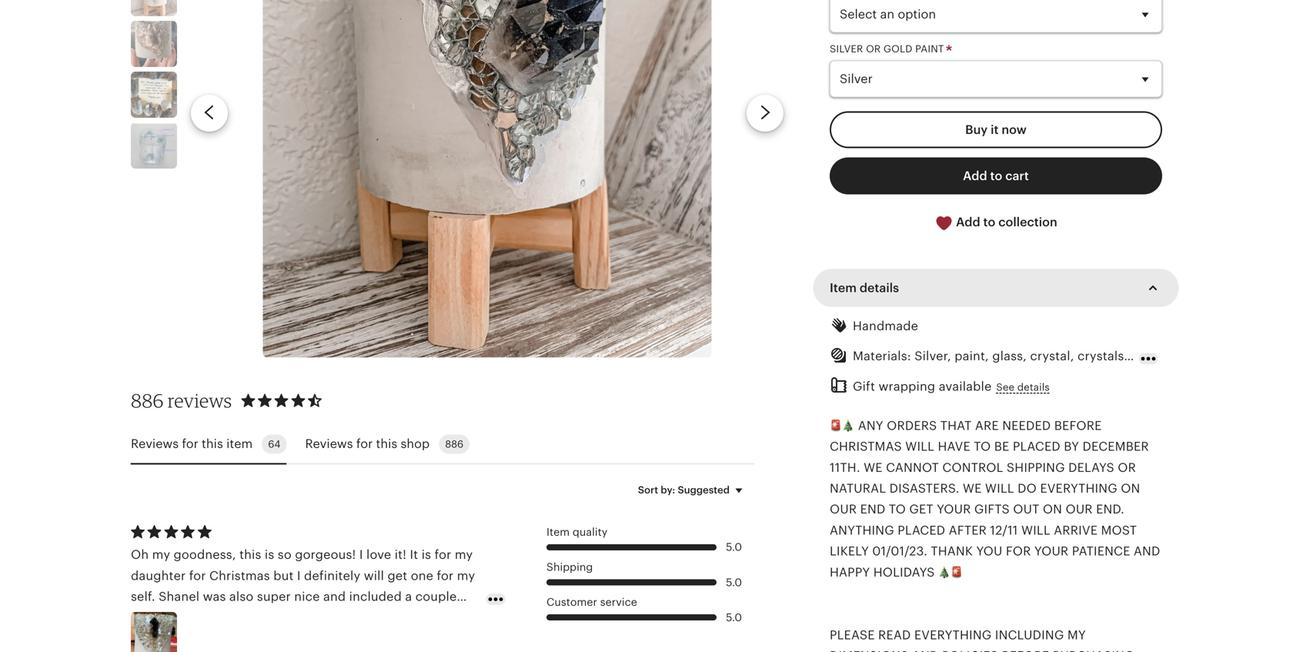 Task type: vqa. For each thing, say whether or not it's contained in the screenshot.
napkin
no



Task type: describe. For each thing, give the bounding box(es) containing it.
included
[[349, 590, 402, 604]]

recommend!!
[[131, 632, 211, 646]]

collection
[[999, 215, 1058, 229]]

natural
[[830, 482, 886, 496]]

control
[[943, 461, 1004, 475]]

self.
[[131, 590, 155, 604]]

one
[[411, 569, 434, 583]]

cannot
[[886, 461, 939, 475]]

shipping
[[1007, 461, 1065, 475]]

christmas
[[830, 440, 902, 454]]

my up daughter at the left bottom of page
[[152, 548, 170, 562]]

end
[[861, 503, 886, 516]]

have
[[938, 440, 971, 454]]

and
[[323, 590, 346, 604]]

for down 886 reviews
[[182, 437, 199, 451]]

1 vertical spatial will
[[985, 482, 1015, 496]]

my
[[1068, 628, 1086, 642]]

or inside 🚨🎄 any orders that are needed before christmas will have to be placed by december 11th. we cannot control shipping delays or natural disasters. we will do everything on our end to get your gifts out on our end. anything placed after 12/11 will arrive most likely 01/01/23. thank you for your patience and happy holidays 🎄🚨
[[1118, 461, 1136, 475]]

item for item quality
[[547, 526, 570, 538]]

couple
[[416, 590, 457, 604]]

purchasing.
[[1053, 649, 1138, 652]]

2 is from the left
[[422, 548, 431, 562]]

it
[[991, 123, 999, 137]]

01/01/23.
[[873, 544, 928, 558]]

11th.
[[830, 461, 861, 475]]

reviews for this item
[[131, 437, 253, 451]]

1 our from the left
[[830, 503, 857, 516]]

gorgeous!
[[295, 548, 356, 562]]

crystals
[[161, 611, 208, 625]]

0 vertical spatial i
[[359, 548, 363, 562]]

2 vertical spatial will
[[1022, 524, 1051, 537]]

0 vertical spatial your
[[937, 503, 971, 516]]

nice
[[294, 590, 320, 604]]

little
[[131, 611, 158, 625]]

cart
[[1006, 169, 1029, 183]]

add to cart button
[[830, 158, 1163, 194]]

love
[[367, 548, 391, 562]]

policies
[[942, 649, 999, 652]]

handmade
[[853, 319, 919, 333]]

to for collection
[[984, 215, 996, 229]]

item quality
[[547, 526, 608, 538]]

1 is from the left
[[265, 548, 274, 562]]

holidays
[[874, 565, 935, 579]]

for
[[1006, 544, 1031, 558]]

sort
[[638, 484, 659, 496]]

my right one
[[457, 569, 475, 583]]

super
[[257, 590, 291, 604]]

add to collection
[[953, 215, 1058, 229]]

a
[[405, 590, 412, 604]]

12/11
[[990, 524, 1018, 537]]

likely
[[830, 544, 869, 558]]

anything
[[830, 524, 895, 537]]

this for item
[[202, 437, 223, 451]]

please read everything including my dimensions and policies before purchasing.
[[830, 628, 1138, 652]]

🚨🎄
[[830, 419, 855, 433]]

suggested
[[678, 484, 730, 496]]

paint
[[916, 43, 944, 55]]

1 vertical spatial i
[[297, 569, 301, 583]]

1 horizontal spatial we
[[963, 482, 982, 496]]

tab list containing reviews for this item
[[131, 425, 755, 465]]

but
[[273, 569, 294, 583]]

dimensions
[[830, 649, 909, 652]]

shop
[[401, 437, 430, 451]]

wrapping
[[879, 379, 936, 393]]

highly
[[370, 611, 408, 625]]

item
[[226, 437, 253, 451]]

customer
[[547, 596, 597, 608]]

🎄🚨
[[939, 565, 963, 579]]

886 for 886
[[445, 438, 464, 450]]

end.
[[1097, 503, 1125, 516]]

be
[[995, 440, 1010, 454]]

read
[[879, 628, 911, 642]]

this inside oh my goodness, this is so gorgeous! i love it! it is for my daughter for christmas but i definitely will get one for my self. shanel was also super nice and included a couple little crystals which my 7 year old stole. highly recommend!!
[[240, 548, 261, 562]]

item for item details
[[830, 281, 857, 295]]

0 horizontal spatial on
[[1043, 503, 1063, 516]]

silver
[[830, 43, 864, 55]]

silver or gold paint
[[830, 43, 947, 55]]

also
[[229, 590, 254, 604]]

quality
[[573, 526, 608, 538]]

1 horizontal spatial placed
[[1013, 440, 1061, 454]]

available
[[939, 379, 992, 393]]

reviews for this shop
[[305, 437, 430, 451]]

this for shop
[[376, 437, 398, 451]]

0 horizontal spatial or
[[866, 43, 881, 55]]

out
[[1014, 503, 1040, 516]]

0 horizontal spatial to
[[889, 503, 906, 516]]

gift wrapping available see details
[[853, 379, 1050, 393]]

item details button
[[816, 269, 1177, 306]]

buy it now
[[966, 123, 1027, 137]]

will
[[364, 569, 384, 583]]

please
[[830, 628, 875, 642]]



Task type: locate. For each thing, give the bounding box(es) containing it.
1 horizontal spatial reviews
[[305, 437, 353, 451]]

this up christmas
[[240, 548, 261, 562]]

1 vertical spatial to
[[984, 215, 996, 229]]

after
[[949, 524, 987, 537]]

7
[[272, 611, 279, 625]]

1 horizontal spatial everything
[[1040, 482, 1118, 496]]

to left collection
[[984, 215, 996, 229]]

1 horizontal spatial i
[[359, 548, 363, 562]]

year
[[282, 611, 308, 625]]

it
[[410, 548, 418, 562]]

is left so
[[265, 548, 274, 562]]

smokey quartz planter image 4 image
[[131, 21, 177, 67]]

to left the be on the right bottom of the page
[[974, 440, 991, 454]]

add for add to collection
[[956, 215, 981, 229]]

1 horizontal spatial to
[[974, 440, 991, 454]]

1 vertical spatial 886
[[445, 438, 464, 450]]

it!
[[395, 548, 407, 562]]

3 5.0 from the top
[[726, 611, 742, 624]]

our up arrive
[[1066, 503, 1093, 516]]

customer service
[[547, 596, 637, 608]]

reviews
[[168, 389, 232, 412]]

thank
[[931, 544, 973, 558]]

we
[[864, 461, 883, 475], [963, 482, 982, 496]]

needed
[[1003, 419, 1051, 433]]

and left policies on the right bottom of page
[[912, 649, 939, 652]]

to left cart
[[991, 169, 1003, 183]]

on up the end.
[[1121, 482, 1141, 496]]

for down goodness,
[[189, 569, 206, 583]]

was
[[203, 590, 226, 604]]

🚨🎄 any orders that are needed before christmas will have to be placed by december 11th. we cannot control shipping delays or natural disasters. we will do everything on our end to get your gifts out on our end. anything placed after 12/11 will arrive most likely 01/01/23. thank you for your patience and happy holidays 🎄🚨
[[830, 419, 1161, 579]]

add to collection button
[[830, 204, 1163, 242]]

2 reviews from the left
[[305, 437, 353, 451]]

your down arrive
[[1035, 544, 1069, 558]]

1 vertical spatial add
[[956, 215, 981, 229]]

service
[[600, 596, 637, 608]]

0 vertical spatial add
[[963, 169, 988, 183]]

and inside 🚨🎄 any orders that are needed before christmas will have to be placed by december 11th. we cannot control shipping delays or natural disasters. we will do everything on our end to get your gifts out on our end. anything placed after 12/11 will arrive most likely 01/01/23. thank you for your patience and happy holidays 🎄🚨
[[1134, 544, 1161, 558]]

1 horizontal spatial this
[[240, 548, 261, 562]]

your up after
[[937, 503, 971, 516]]

1 horizontal spatial item
[[830, 281, 857, 295]]

i left love at left bottom
[[359, 548, 363, 562]]

will
[[906, 440, 935, 454], [985, 482, 1015, 496], [1022, 524, 1051, 537]]

stole.
[[334, 611, 367, 625]]

orders
[[887, 419, 937, 433]]

get
[[388, 569, 408, 583]]

0 vertical spatial and
[[1134, 544, 1161, 558]]

for up couple
[[437, 569, 454, 583]]

0 horizontal spatial everything
[[915, 628, 992, 642]]

1 horizontal spatial before
[[1055, 419, 1102, 433]]

or left gold
[[866, 43, 881, 55]]

definitely
[[304, 569, 361, 583]]

before up by
[[1055, 419, 1102, 433]]

old
[[311, 611, 330, 625]]

christmas
[[209, 569, 270, 583]]

0 horizontal spatial our
[[830, 503, 857, 516]]

0 vertical spatial to
[[991, 169, 1003, 183]]

we down control
[[963, 482, 982, 496]]

reviews for reviews for this shop
[[305, 437, 353, 451]]

sort by: suggested button
[[627, 474, 760, 506]]

patience
[[1072, 544, 1131, 558]]

tab list
[[131, 425, 755, 465]]

1 vertical spatial to
[[889, 503, 906, 516]]

886 reviews
[[131, 389, 232, 412]]

including
[[995, 628, 1064, 642]]

1 vertical spatial everything
[[915, 628, 992, 642]]

0 vertical spatial 886
[[131, 389, 164, 412]]

0 horizontal spatial details
[[860, 281, 899, 295]]

0 horizontal spatial reviews
[[131, 437, 179, 451]]

886 right shop
[[445, 438, 464, 450]]

shipping
[[547, 561, 593, 573]]

1 horizontal spatial will
[[985, 482, 1015, 496]]

item up handmade
[[830, 281, 857, 295]]

886 left 'reviews'
[[131, 389, 164, 412]]

so
[[278, 548, 292, 562]]

view details of this review photo by alia2000 image
[[131, 612, 177, 652]]

details up handmade
[[860, 281, 899, 295]]

add
[[963, 169, 988, 183], [956, 215, 981, 229]]

1 horizontal spatial and
[[1134, 544, 1161, 558]]

item inside "dropdown button"
[[830, 281, 857, 295]]

1 vertical spatial before
[[1002, 649, 1050, 652]]

1 vertical spatial 5.0
[[726, 576, 742, 588]]

placed
[[1013, 440, 1061, 454], [898, 524, 946, 537]]

oh my goodness, this is so gorgeous! i love it! it is for my daughter for christmas but i definitely will get one for my self. shanel was also super nice and included a couple little crystals which my 7 year old stole. highly recommend!!
[[131, 548, 475, 646]]

0 vertical spatial before
[[1055, 419, 1102, 433]]

delays
[[1069, 461, 1115, 475]]

details inside gift wrapping available see details
[[1018, 381, 1050, 393]]

placed up shipping
[[1013, 440, 1061, 454]]

placed down get
[[898, 524, 946, 537]]

0 horizontal spatial item
[[547, 526, 570, 538]]

details inside "dropdown button"
[[860, 281, 899, 295]]

0 horizontal spatial this
[[202, 437, 223, 451]]

before inside the please read everything including my dimensions and policies before purchasing.
[[1002, 649, 1050, 652]]

by:
[[661, 484, 676, 496]]

add to cart
[[963, 169, 1029, 183]]

0 vertical spatial to
[[974, 440, 991, 454]]

disasters.
[[890, 482, 960, 496]]

0 vertical spatial we
[[864, 461, 883, 475]]

reviews for reviews for this item
[[131, 437, 179, 451]]

or down december
[[1118, 461, 1136, 475]]

0 horizontal spatial is
[[265, 548, 274, 562]]

1 vertical spatial details
[[1018, 381, 1050, 393]]

1 vertical spatial and
[[912, 649, 939, 652]]

which
[[211, 611, 247, 625]]

2 vertical spatial 5.0
[[726, 611, 742, 624]]

1 horizontal spatial on
[[1121, 482, 1141, 496]]

get
[[910, 503, 934, 516]]

reviews down 886 reviews
[[131, 437, 179, 451]]

reviews right 64
[[305, 437, 353, 451]]

1 vertical spatial item
[[547, 526, 570, 538]]

goodness,
[[174, 548, 236, 562]]

item left the quality
[[547, 526, 570, 538]]

0 vertical spatial 5.0
[[726, 541, 742, 553]]

sort by: suggested
[[638, 484, 730, 496]]

see
[[997, 381, 1015, 393]]

everything inside the please read everything including my dimensions and policies before purchasing.
[[915, 628, 992, 642]]

1 vertical spatial we
[[963, 482, 982, 496]]

and
[[1134, 544, 1161, 558], [912, 649, 939, 652]]

1 vertical spatial your
[[1035, 544, 1069, 558]]

shanel
[[159, 590, 200, 604]]

my left 7
[[250, 611, 268, 625]]

i right the but
[[297, 569, 301, 583]]

0 horizontal spatial before
[[1002, 649, 1050, 652]]

details right see
[[1018, 381, 1050, 393]]

daughter
[[131, 569, 186, 583]]

before inside 🚨🎄 any orders that are needed before christmas will have to be placed by december 11th. we cannot control shipping delays or natural disasters. we will do everything on our end to get your gifts out on our end. anything placed after 12/11 will arrive most likely 01/01/23. thank you for your patience and happy holidays 🎄🚨
[[1055, 419, 1102, 433]]

0 horizontal spatial i
[[297, 569, 301, 583]]

any
[[858, 419, 884, 433]]

oh
[[131, 548, 149, 562]]

december
[[1083, 440, 1149, 454]]

0 vertical spatial placed
[[1013, 440, 1061, 454]]

5.0 for service
[[726, 611, 742, 624]]

is right it
[[422, 548, 431, 562]]

0 vertical spatial will
[[906, 440, 935, 454]]

1 vertical spatial or
[[1118, 461, 1136, 475]]

see details link
[[997, 380, 1050, 394]]

886 for 886 reviews
[[131, 389, 164, 412]]

0 horizontal spatial will
[[906, 440, 935, 454]]

smokey quartz planter image 5 image
[[131, 72, 177, 118]]

on
[[1121, 482, 1141, 496], [1043, 503, 1063, 516]]

will up 'gifts'
[[985, 482, 1015, 496]]

add for add to cart
[[963, 169, 988, 183]]

for right it
[[435, 548, 452, 562]]

2 horizontal spatial this
[[376, 437, 398, 451]]

1 horizontal spatial our
[[1066, 503, 1093, 516]]

that
[[941, 419, 972, 433]]

0 horizontal spatial 886
[[131, 389, 164, 412]]

now
[[1002, 123, 1027, 137]]

1 horizontal spatial 886
[[445, 438, 464, 450]]

1 horizontal spatial your
[[1035, 544, 1069, 558]]

0 horizontal spatial placed
[[898, 524, 946, 537]]

1 horizontal spatial or
[[1118, 461, 1136, 475]]

1 vertical spatial on
[[1043, 503, 1063, 516]]

2 5.0 from the top
[[726, 576, 742, 588]]

0 vertical spatial on
[[1121, 482, 1141, 496]]

gold
[[884, 43, 913, 55]]

0 horizontal spatial your
[[937, 503, 971, 516]]

you
[[977, 544, 1003, 558]]

0 vertical spatial item
[[830, 281, 857, 295]]

1 reviews from the left
[[131, 437, 179, 451]]

our
[[830, 503, 857, 516], [1066, 503, 1093, 516]]

this left shop
[[376, 437, 398, 451]]

details
[[860, 281, 899, 295], [1018, 381, 1050, 393]]

add down add to cart button at the top right of the page
[[956, 215, 981, 229]]

1 5.0 from the top
[[726, 541, 742, 553]]

my right it
[[455, 548, 473, 562]]

5.0 for quality
[[726, 541, 742, 553]]

and down the most
[[1134, 544, 1161, 558]]

0 vertical spatial or
[[866, 43, 881, 55]]

0 vertical spatial everything
[[1040, 482, 1118, 496]]

to for cart
[[991, 169, 1003, 183]]

are
[[975, 419, 999, 433]]

everything up policies on the right bottom of page
[[915, 628, 992, 642]]

we down christmas
[[864, 461, 883, 475]]

everything inside 🚨🎄 any orders that are needed before christmas will have to be placed by december 11th. we cannot control shipping delays or natural disasters. we will do everything on our end to get your gifts out on our end. anything placed after 12/11 will arrive most likely 01/01/23. thank you for your patience and happy holidays 🎄🚨
[[1040, 482, 1118, 496]]

my
[[152, 548, 170, 562], [455, 548, 473, 562], [457, 569, 475, 583], [250, 611, 268, 625]]

and inside the please read everything including my dimensions and policies before purchasing.
[[912, 649, 939, 652]]

0 horizontal spatial we
[[864, 461, 883, 475]]

smokey quartz planter image 1 image
[[263, 0, 712, 358]]

add left cart
[[963, 169, 988, 183]]

for left shop
[[356, 437, 373, 451]]

1 vertical spatial placed
[[898, 524, 946, 537]]

0 horizontal spatial and
[[912, 649, 939, 652]]

to left get
[[889, 503, 906, 516]]

smokey quartz planter image 6 image
[[131, 123, 177, 169]]

this left item
[[202, 437, 223, 451]]

gift
[[853, 379, 876, 393]]

886
[[131, 389, 164, 412], [445, 438, 464, 450]]

on right out
[[1043, 503, 1063, 516]]

before down including
[[1002, 649, 1050, 652]]

arrive
[[1054, 524, 1098, 537]]

everything down the delays
[[1040, 482, 1118, 496]]

item
[[830, 281, 857, 295], [547, 526, 570, 538]]

most
[[1101, 524, 1137, 537]]

1 horizontal spatial is
[[422, 548, 431, 562]]

our down natural
[[830, 503, 857, 516]]

2 horizontal spatial will
[[1022, 524, 1051, 537]]

1 horizontal spatial details
[[1018, 381, 1050, 393]]

by
[[1064, 440, 1080, 454]]

everything
[[1040, 482, 1118, 496], [915, 628, 992, 642]]

will up cannot
[[906, 440, 935, 454]]

2 our from the left
[[1066, 503, 1093, 516]]

will down out
[[1022, 524, 1051, 537]]

gifts
[[975, 503, 1010, 516]]

or
[[866, 43, 881, 55], [1118, 461, 1136, 475]]

to
[[991, 169, 1003, 183], [984, 215, 996, 229]]

0 vertical spatial details
[[860, 281, 899, 295]]

i
[[359, 548, 363, 562], [297, 569, 301, 583]]



